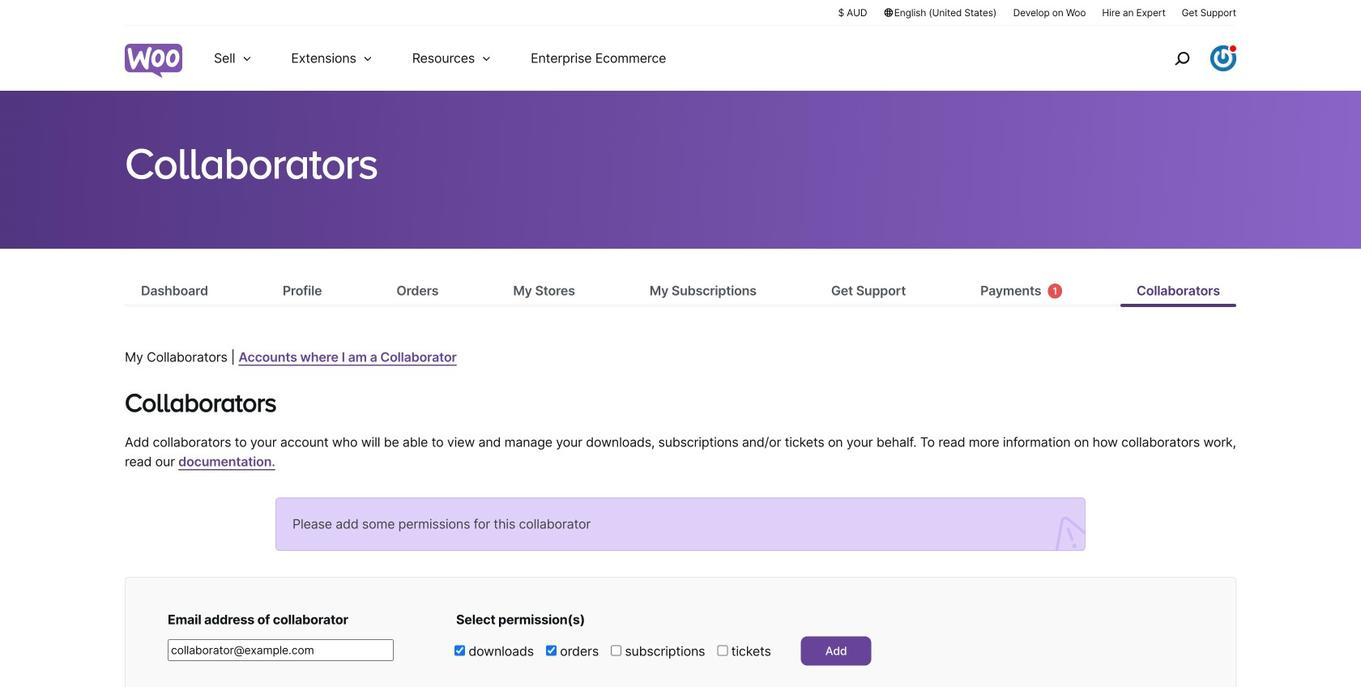 Task type: describe. For each thing, give the bounding box(es) containing it.
search image
[[1169, 45, 1195, 71]]

service navigation menu element
[[1140, 32, 1236, 85]]



Task type: locate. For each thing, give the bounding box(es) containing it.
None checkbox
[[454, 645, 465, 656], [611, 645, 621, 656], [454, 645, 465, 656], [611, 645, 621, 656]]

None checkbox
[[546, 645, 557, 656], [717, 645, 728, 656], [546, 645, 557, 656], [717, 645, 728, 656]]

open account menu image
[[1210, 45, 1236, 71]]



Task type: vqa. For each thing, say whether or not it's contained in the screenshot.
more associated with and
no



